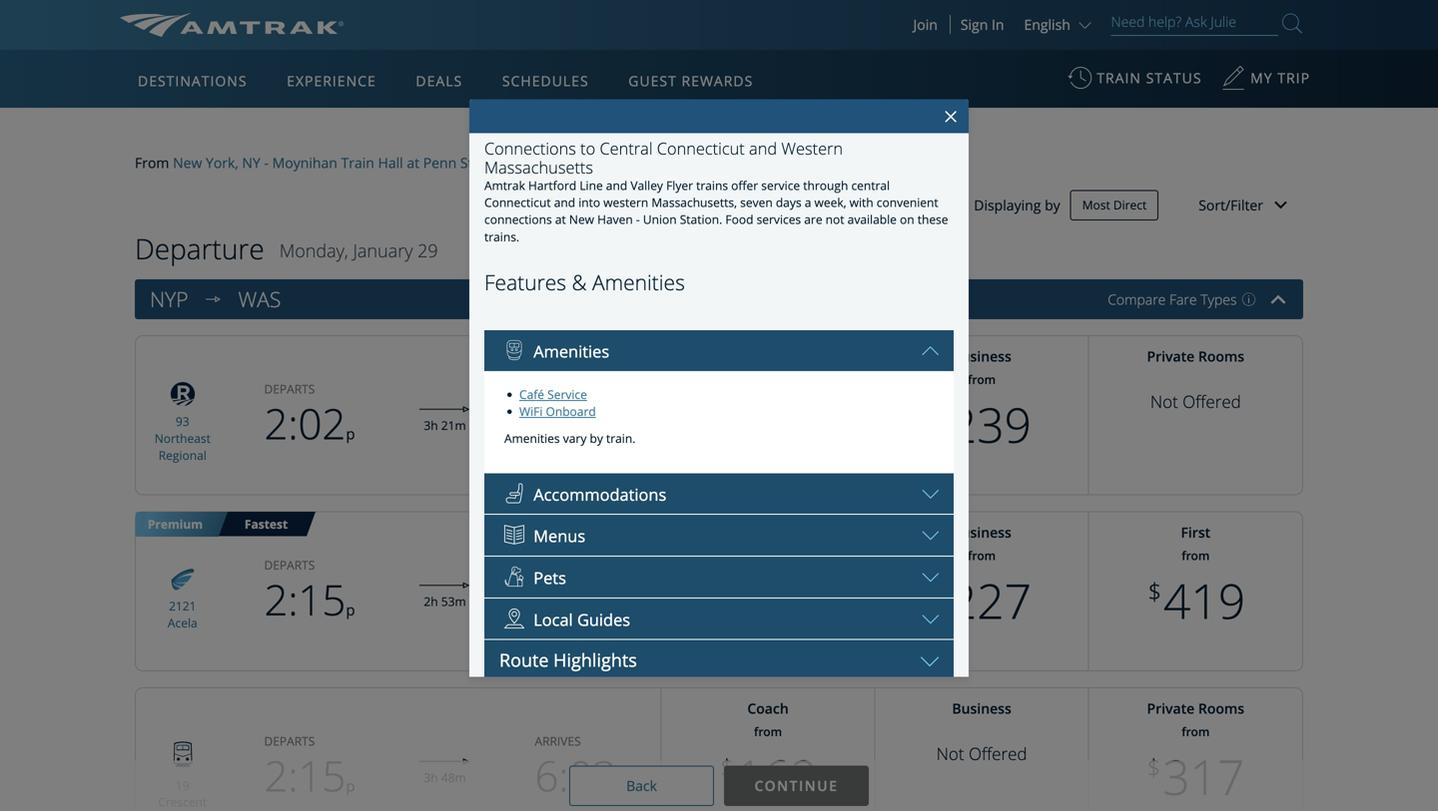 Task type: vqa. For each thing, say whether or not it's contained in the screenshot.
New
yes



Task type: describe. For each thing, give the bounding box(es) containing it.
schedules
[[502, 71, 589, 90]]

direct
[[1113, 197, 1147, 213]]

union
[[621, 153, 660, 172]]

p inside 6:03 p
[[617, 777, 626, 797]]

guest rewards button
[[620, 53, 761, 109]]

displaying by
[[974, 196, 1060, 215]]

nyp
[[150, 285, 188, 314]]

3h 48m
[[424, 770, 466, 786]]

schedules link
[[494, 50, 597, 108]]

3h 21m
[[424, 417, 466, 434]]

6:03 p
[[535, 748, 626, 805]]

sta.
[[460, 153, 484, 172]]

select image
[[198, 285, 228, 315]]

application inside banner
[[194, 167, 674, 446]]

trip
[[272, 48, 324, 86]]

from
[[135, 153, 169, 172]]

back button
[[569, 767, 714, 807]]

dc
[[590, 153, 609, 172]]

most direct
[[1082, 197, 1147, 213]]

experience button
[[279, 53, 384, 109]]

acela train icon image
[[163, 563, 203, 596]]

p inside 2:02 p
[[346, 424, 355, 445]]

6:03
[[535, 748, 617, 805]]

penn
[[423, 153, 457, 172]]

sign in button
[[961, 15, 1004, 34]]

washington, dc heading
[[238, 285, 291, 314]]

status
[[1146, 68, 1202, 87]]

was
[[238, 285, 281, 314]]

new
[[173, 153, 202, 172]]

acela
[[168, 615, 197, 632]]

2h 53m
[[424, 594, 466, 610]]

destinations button
[[130, 53, 255, 109]]

back
[[626, 777, 657, 796]]

premium
[[148, 516, 203, 533]]

crescent train icon image
[[163, 736, 203, 775]]

departure
[[135, 230, 264, 268]]

acela link
[[168, 615, 197, 632]]

crescent
[[158, 795, 207, 811]]

in
[[992, 15, 1004, 34]]

2:02 p
[[264, 395, 355, 453]]

hall
[[378, 153, 403, 172]]

1 - from the left
[[264, 153, 269, 172]]

at
[[407, 153, 420, 172]]

northeast regional train icon image
[[163, 378, 203, 411]]

5:08 p
[[535, 571, 626, 629]]

regions map image
[[194, 167, 674, 446]]

93
[[176, 414, 189, 430]]

3h for 2:02
[[424, 417, 438, 434]]

compare fare types button
[[1108, 290, 1256, 309]]

sign in
[[961, 15, 1004, 34]]

regional
[[159, 447, 207, 464]]

compare fare types
[[1108, 290, 1237, 309]]

guest rewards
[[628, 71, 753, 90]]

21m
[[441, 417, 466, 434]]

continue button
[[724, 767, 869, 807]]

2121
[[169, 598, 196, 615]]

Please enter your search item search field
[[1111, 10, 1278, 36]]

19
[[176, 778, 189, 794]]

trip
[[1278, 68, 1310, 87]]

english button
[[1024, 15, 1096, 34]]

5:23 p
[[535, 395, 626, 453]]

sign
[[961, 15, 988, 34]]

new york, ny - moynihan train hall at penn sta. button
[[173, 153, 484, 173]]

my trip
[[1251, 68, 1310, 87]]

displaying
[[974, 196, 1041, 215]]

washington,
[[505, 153, 586, 172]]

join
[[913, 15, 938, 34]]

5:23
[[535, 395, 617, 453]]

your
[[204, 48, 265, 86]]

×
[[944, 100, 958, 132]]

19 crescent
[[158, 778, 207, 811]]

join button
[[901, 15, 951, 34]]



Task type: locate. For each thing, give the bounding box(es) containing it.
5:08
[[535, 571, 617, 629]]

- right ny
[[264, 153, 269, 172]]

3h left "48m"
[[424, 770, 438, 786]]

2:15
[[264, 571, 346, 629], [264, 748, 346, 805]]

search icon image
[[1282, 9, 1302, 37]]

most
[[1082, 197, 1110, 213]]

0 horizontal spatial -
[[264, 153, 269, 172]]

1 vertical spatial 3h
[[424, 770, 438, 786]]

deals
[[416, 71, 463, 90]]

1 vertical spatial 2:15 p
[[264, 748, 355, 805]]

ny
[[242, 153, 260, 172]]

1 2:15 p from the top
[[264, 571, 355, 629]]

2:02
[[264, 395, 346, 453]]

select your trip
[[120, 48, 324, 86]]

0 vertical spatial 2:15 p
[[264, 571, 355, 629]]

p inside 5:08 p
[[617, 600, 626, 621]]

banner containing join
[[0, 0, 1438, 461]]

from new york, ny - moynihan train hall at penn sta. to washington, dc - union station
[[135, 153, 709, 172]]

p
[[346, 424, 355, 445], [617, 424, 626, 445], [346, 600, 355, 621], [617, 600, 626, 621], [346, 777, 355, 797], [617, 777, 626, 797]]

train
[[341, 153, 374, 172]]

rewards
[[682, 71, 753, 90]]

by
[[1045, 196, 1060, 215]]

new york, ny heading
[[150, 285, 198, 314]]

3h for 2:15
[[424, 770, 438, 786]]

station
[[663, 153, 709, 172]]

washington, dc - union station button
[[505, 153, 709, 173]]

2 - from the left
[[612, 153, 617, 172]]

train
[[1097, 68, 1141, 87]]

continue
[[755, 777, 838, 796]]

1 horizontal spatial -
[[612, 153, 617, 172]]

destinations
[[138, 71, 247, 90]]

48m
[[441, 770, 466, 786]]

amtrak image
[[120, 13, 344, 37]]

× button
[[940, 97, 962, 135]]

northeast
[[155, 430, 211, 447]]

1 vertical spatial 2:15
[[264, 748, 346, 805]]

fare
[[1169, 290, 1197, 309]]

banner
[[0, 0, 1438, 461]]

p inside 5:23 p
[[617, 424, 626, 445]]

select
[[120, 48, 197, 86]]

train status
[[1097, 68, 1202, 87]]

1 2:15 from the top
[[264, 571, 346, 629]]

2 2:15 p from the top
[[264, 748, 355, 805]]

york,
[[206, 153, 238, 172]]

deals button
[[408, 53, 471, 109]]

93 northeast regional
[[155, 414, 211, 464]]

my
[[1251, 68, 1273, 87]]

experience
[[287, 71, 376, 90]]

application
[[194, 167, 674, 446]]

0 vertical spatial 3h
[[424, 417, 438, 434]]

types
[[1201, 290, 1237, 309]]

crescent link
[[158, 795, 207, 811]]

train status link
[[1068, 59, 1202, 108]]

53m
[[441, 594, 466, 610]]

× document
[[469, 0, 969, 777]]

moynihan
[[272, 153, 337, 172]]

northeast regional link
[[155, 430, 211, 464]]

0 vertical spatial 2:15
[[264, 571, 346, 629]]

2:15 p
[[264, 571, 355, 629], [264, 748, 355, 805]]

3h
[[424, 417, 438, 434], [424, 770, 438, 786]]

- right dc
[[612, 153, 617, 172]]

2 2:15 from the top
[[264, 748, 346, 805]]

1 3h from the top
[[424, 417, 438, 434]]

compare
[[1108, 290, 1166, 309]]

guest
[[628, 71, 677, 90]]

2 3h from the top
[[424, 770, 438, 786]]

english
[[1024, 15, 1070, 34]]

-
[[264, 153, 269, 172], [612, 153, 617, 172]]

2121 acela
[[168, 598, 197, 632]]

to
[[488, 153, 501, 172]]

2h
[[424, 594, 438, 610]]

most direct button
[[1070, 190, 1159, 221]]

3h left 21m
[[424, 417, 438, 434]]

my trip button
[[1222, 59, 1310, 108]]



